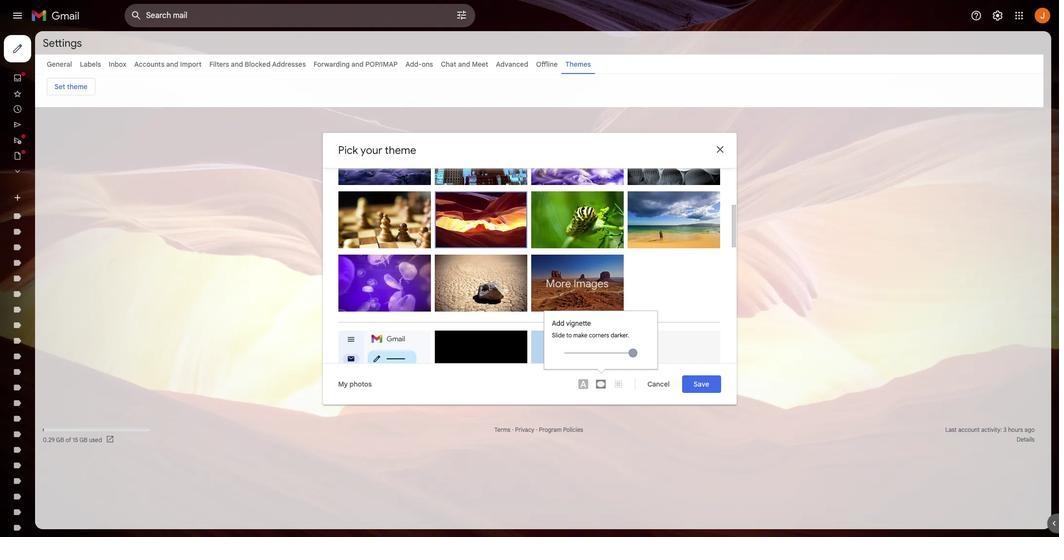 Task type: describe. For each thing, give the bounding box(es) containing it.
accounts and import
[[134, 60, 202, 69]]

advanced search options image
[[452, 5, 471, 25]]

pick your theme
[[338, 143, 416, 157]]

offline link
[[536, 60, 558, 69]]

15
[[73, 436, 78, 443]]

pick your theme heading
[[338, 143, 416, 157]]

themes
[[566, 60, 591, 69]]

3
[[1004, 426, 1007, 433]]

terms
[[495, 426, 511, 433]]

photos
[[350, 380, 372, 388]]

my photos
[[338, 380, 372, 388]]

filters and blocked addresses
[[209, 60, 306, 69]]

default option
[[338, 330, 431, 387]]

2 gb from the left
[[79, 436, 87, 443]]

general link
[[47, 60, 72, 69]]

inbox link
[[109, 60, 126, 69]]

accounts
[[134, 60, 165, 69]]

forwarding
[[314, 60, 350, 69]]

add-ons
[[406, 60, 433, 69]]

filters
[[209, 60, 229, 69]]

chat and meet link
[[441, 60, 488, 69]]

darker.
[[611, 331, 629, 339]]

add vignette slide to make corners darker.
[[552, 319, 629, 339]]

of
[[66, 436, 71, 443]]

pick
[[338, 143, 358, 157]]

more
[[546, 277, 571, 290]]

slide
[[552, 331, 565, 339]]

make
[[573, 331, 588, 339]]

and for forwarding
[[352, 60, 364, 69]]

chat and meet
[[441, 60, 488, 69]]

cancel button
[[639, 375, 678, 393]]

search mail image
[[128, 7, 145, 24]]

bullock
[[659, 183, 679, 191]]

by: mike cleron
[[344, 183, 387, 191]]

images
[[574, 277, 609, 290]]

and for chat
[[458, 60, 470, 69]]

last
[[946, 426, 957, 433]]

advanced link
[[496, 60, 528, 69]]

to
[[566, 331, 572, 339]]

your
[[361, 143, 382, 157]]

add-
[[406, 60, 422, 69]]

details
[[1017, 436, 1035, 443]]

dark option
[[435, 330, 527, 387]]

ago
[[1025, 426, 1035, 433]]

forwarding and pop/imap
[[314, 60, 398, 69]]

privacy
[[515, 426, 534, 433]]

pop/imap
[[365, 60, 398, 69]]

terms · privacy · program policies
[[495, 426, 583, 433]]

meet
[[472, 60, 488, 69]]

labels
[[80, 60, 101, 69]]

vignette slider slider
[[564, 348, 637, 357]]

animals
[[344, 310, 366, 318]]

soft gray option
[[628, 330, 720, 387]]



Task type: locate. For each thing, give the bounding box(es) containing it.
program policies link
[[539, 426, 583, 433]]

save
[[694, 380, 709, 388]]

privacy link
[[515, 426, 534, 433]]

by: romain guy option
[[435, 128, 527, 192], [531, 128, 624, 192], [338, 191, 431, 255], [435, 191, 527, 254], [531, 191, 624, 255], [628, 191, 720, 255], [435, 254, 527, 319]]

and
[[166, 60, 178, 69], [231, 60, 243, 69], [352, 60, 364, 69], [458, 60, 470, 69]]

forwarding and pop/imap link
[[314, 60, 398, 69]]

1 horizontal spatial ·
[[536, 426, 538, 433]]

account
[[958, 426, 980, 433]]

activity:
[[981, 426, 1002, 433]]

add-ons link
[[406, 60, 433, 69]]

pick your theme alert dialog
[[323, 128, 737, 404]]

by: greg bullock option
[[628, 128, 720, 192]]

1 gb from the left
[[56, 436, 64, 443]]

mike
[[354, 183, 367, 191]]

greg
[[643, 183, 657, 191]]

import
[[180, 60, 202, 69]]

· right the privacy link
[[536, 426, 538, 433]]

settings
[[43, 36, 82, 49]]

my
[[338, 380, 348, 388]]

my photos button
[[330, 375, 380, 393]]

2 and from the left
[[231, 60, 243, 69]]

hours
[[1008, 426, 1023, 433]]

3 and from the left
[[352, 60, 364, 69]]

corners
[[589, 331, 609, 339]]

1 · from the left
[[512, 426, 514, 433]]

terms link
[[495, 426, 511, 433]]

footer containing terms
[[35, 425, 1044, 445]]

by: greg bullock
[[633, 183, 679, 191]]

filters and blocked addresses link
[[209, 60, 306, 69]]

details link
[[1017, 436, 1035, 443]]

animals option
[[338, 254, 431, 319]]

blocked
[[245, 60, 271, 69]]

cleron
[[369, 183, 387, 191]]

and left pop/imap
[[352, 60, 364, 69]]

chat
[[441, 60, 456, 69]]

by: mike cleron option
[[338, 128, 431, 192]]

1 horizontal spatial gb
[[79, 436, 87, 443]]

0 horizontal spatial gb
[[56, 436, 64, 443]]

guy
[[473, 183, 484, 191], [569, 183, 580, 191], [474, 246, 485, 254], [376, 247, 387, 254], [569, 247, 580, 254], [666, 247, 677, 254], [473, 310, 484, 318]]

and for accounts
[[166, 60, 178, 69]]

inbox
[[109, 60, 126, 69]]

and left import
[[166, 60, 178, 69]]

policies
[[563, 426, 583, 433]]

accounts and import link
[[134, 60, 202, 69]]

and for filters
[[231, 60, 243, 69]]

more images
[[546, 277, 609, 290]]

offline
[[536, 60, 558, 69]]

add vignette alert dialog
[[544, 310, 658, 373]]

1 and from the left
[[166, 60, 178, 69]]

footer
[[35, 425, 1044, 445]]

save button
[[682, 375, 721, 393]]

more images button
[[531, 254, 624, 311]]

0.29
[[43, 436, 55, 443]]

· right the terms link
[[512, 426, 514, 433]]

0 horizontal spatial ·
[[512, 426, 514, 433]]

used
[[89, 436, 102, 443]]

by:
[[344, 183, 353, 191], [441, 183, 449, 191], [537, 183, 546, 191], [633, 183, 642, 191], [442, 246, 450, 254], [344, 247, 353, 254], [537, 247, 546, 254], [633, 247, 642, 254], [441, 310, 449, 318]]

by: romain guy
[[441, 183, 484, 191], [537, 183, 580, 191], [442, 246, 485, 254], [344, 247, 387, 254], [537, 247, 580, 254], [633, 247, 677, 254], [441, 310, 484, 318]]

gb
[[56, 436, 64, 443], [79, 436, 87, 443]]

blue option
[[531, 330, 624, 387]]

general
[[47, 60, 72, 69]]

gb left of
[[56, 436, 64, 443]]

navigation
[[0, 31, 117, 537]]

last account activity: 3 hours ago details
[[946, 426, 1035, 443]]

labels link
[[80, 60, 101, 69]]

0.29 gb of 15 gb used
[[43, 436, 102, 443]]

theme
[[385, 143, 416, 157]]

program
[[539, 426, 562, 433]]

gb right 15
[[79, 436, 87, 443]]

settings image
[[992, 10, 1004, 21]]

ons
[[422, 60, 433, 69]]

and right chat
[[458, 60, 470, 69]]

vignette
[[566, 319, 591, 328]]

advanced
[[496, 60, 528, 69]]

romain
[[451, 183, 471, 191], [547, 183, 568, 191], [452, 246, 472, 254], [354, 247, 375, 254], [547, 247, 568, 254], [644, 247, 664, 254], [451, 310, 471, 318]]

2 · from the left
[[536, 426, 538, 433]]

add
[[552, 319, 565, 328]]

4 and from the left
[[458, 60, 470, 69]]

follow link to manage storage image
[[106, 435, 116, 445]]

themes link
[[566, 60, 591, 69]]

and right filters in the left top of the page
[[231, 60, 243, 69]]

cancel
[[648, 380, 670, 388]]

addresses
[[272, 60, 306, 69]]

·
[[512, 426, 514, 433], [536, 426, 538, 433]]

None search field
[[125, 4, 475, 27]]



Task type: vqa. For each thing, say whether or not it's contained in the screenshot.
the iPhone)
no



